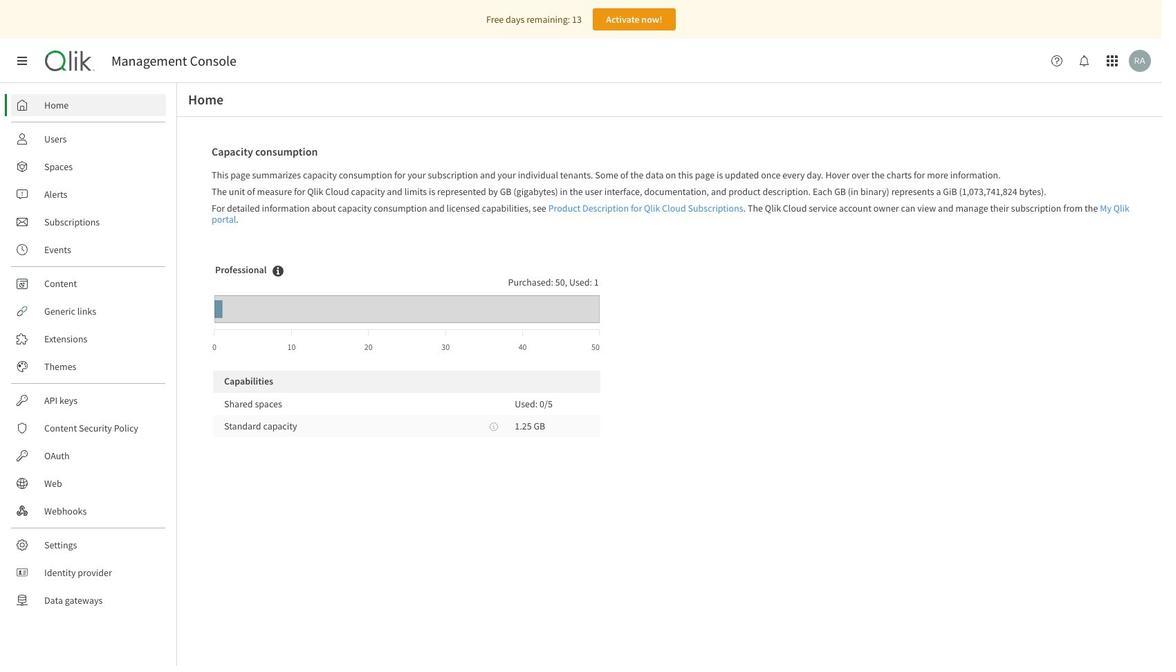 Task type: locate. For each thing, give the bounding box(es) containing it.
management console element
[[111, 53, 237, 69]]

ruby anderson image
[[1129, 50, 1151, 72]]



Task type: describe. For each thing, give the bounding box(es) containing it.
the chart shows the total for the subscription. image
[[272, 265, 283, 276]]

close sidebar menu image
[[17, 55, 28, 66]]

the chart shows the total for the subscription. element
[[267, 265, 283, 279]]

navigation pane element
[[0, 89, 176, 617]]



Task type: vqa. For each thing, say whether or not it's contained in the screenshot.
'The chart shows the total for the subscription.' image
yes



